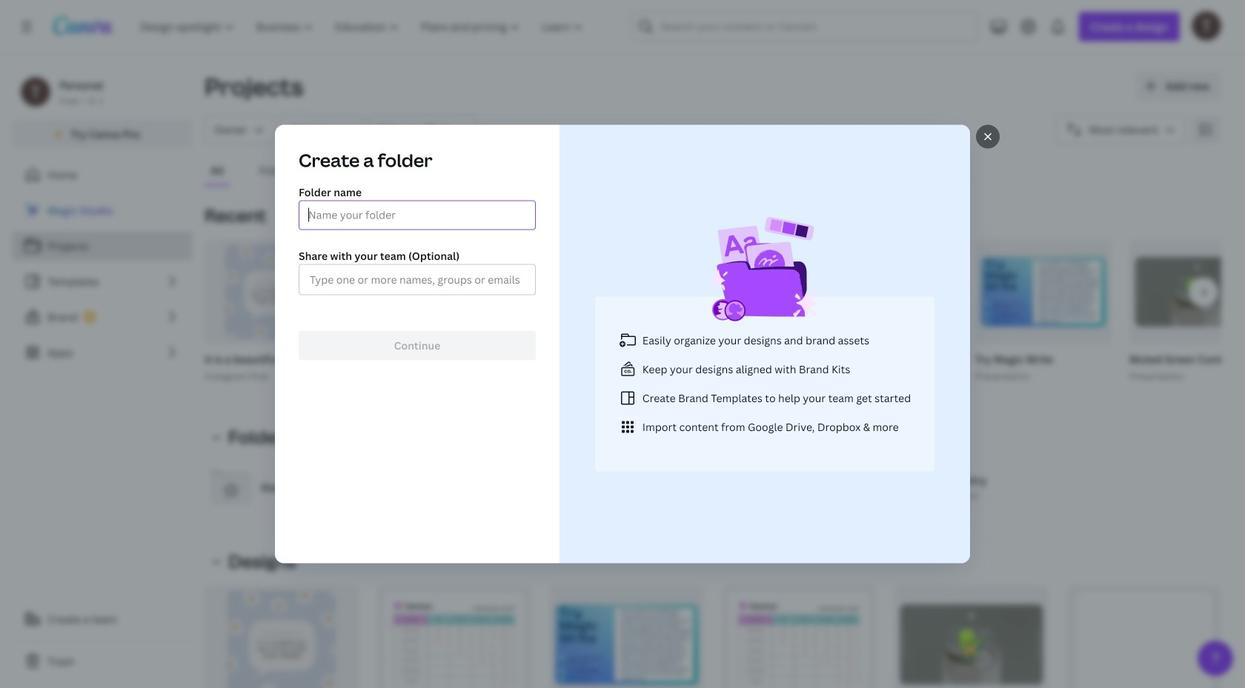 Task type: locate. For each thing, give the bounding box(es) containing it.
7 group from the left
[[1127, 239, 1245, 384]]

1 group from the left
[[202, 239, 421, 384]]

6 group from the left
[[973, 239, 1112, 384]]

2 group from the left
[[356, 239, 495, 384]]

Type one or more names, groups or e​​ma​il​s text field
[[304, 269, 520, 291]]

top level navigation element
[[130, 12, 596, 42]]

group
[[202, 239, 421, 384], [356, 239, 495, 384], [510, 239, 665, 384], [664, 239, 947, 384], [818, 239, 1102, 384], [973, 239, 1112, 384], [1127, 239, 1245, 384]]

list
[[12, 196, 193, 368]]

3 group from the left
[[510, 239, 665, 384]]

Name your folder text field
[[308, 201, 526, 229]]

None search field
[[631, 12, 978, 42]]



Task type: describe. For each thing, give the bounding box(es) containing it.
4 group from the left
[[664, 239, 947, 384]]

5 group from the left
[[818, 239, 1102, 384]]



Task type: vqa. For each thing, say whether or not it's contained in the screenshot.
the Weekly Gantt Chart Planning Whiteboard in Yellow Green Pink Spaced Color Blocks Style image
no



